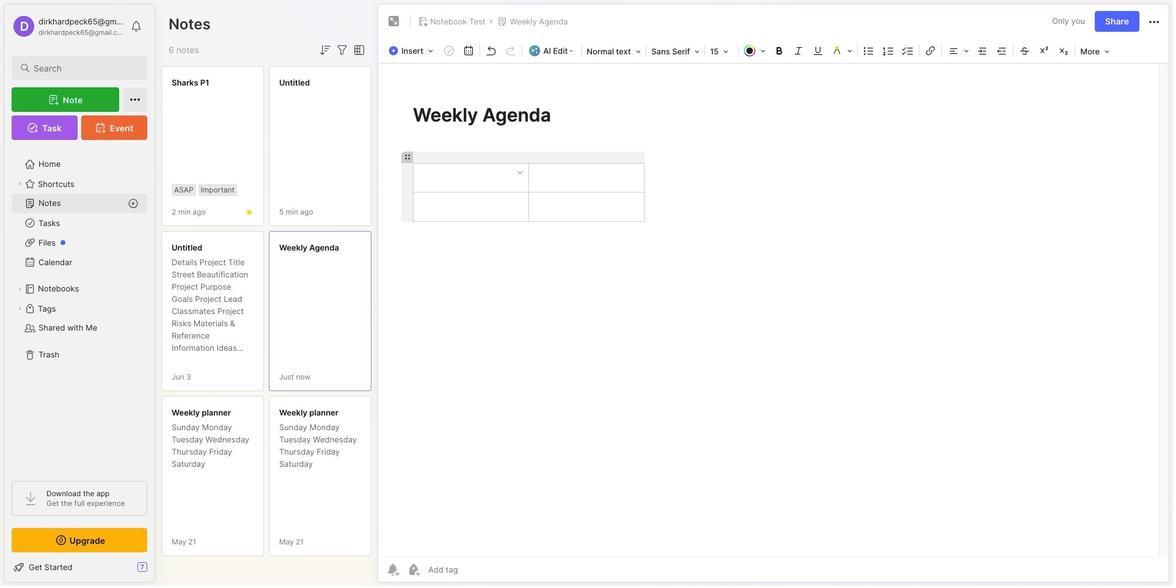 Task type: locate. For each thing, give the bounding box(es) containing it.
add filters image
[[335, 43, 350, 57]]

Note Editor text field
[[378, 63, 1169, 557]]

None search field
[[34, 61, 136, 75]]

More field
[[1077, 43, 1114, 60]]

outdent image
[[994, 42, 1011, 59]]

none search field inside main element
[[34, 61, 136, 75]]

bulleted list image
[[861, 42, 878, 59]]

Sort options field
[[318, 43, 332, 57]]

undo image
[[483, 42, 500, 59]]

insert link image
[[922, 42, 939, 59]]

Alignment field
[[944, 42, 973, 59]]

Help and Learning task checklist field
[[4, 557, 155, 577]]

tree
[[4, 147, 155, 470]]

superscript image
[[1036, 42, 1053, 59]]

Insert field
[[386, 42, 439, 59]]

strikethrough image
[[1016, 42, 1034, 59]]

main element
[[0, 0, 159, 586]]

Font color field
[[740, 42, 770, 59]]

tree inside main element
[[4, 147, 155, 470]]

Highlight field
[[828, 42, 856, 59]]

expand note image
[[387, 14, 402, 29]]



Task type: vqa. For each thing, say whether or not it's contained in the screenshot.
Undo icon on the left top of page
yes



Task type: describe. For each thing, give the bounding box(es) containing it.
Font size field
[[707, 43, 737, 60]]

expand tags image
[[16, 305, 23, 312]]

calendar event image
[[460, 42, 477, 59]]

indent image
[[974, 42, 991, 59]]

note window element
[[378, 4, 1170, 585]]

expand notebooks image
[[16, 285, 23, 293]]

Heading level field
[[583, 43, 645, 60]]

underline image
[[810, 42, 827, 59]]

checklist image
[[900, 42, 917, 59]]

Add tag field
[[427, 564, 519, 575]]

View options field
[[350, 43, 367, 57]]

add tag image
[[406, 562, 421, 577]]

subscript image
[[1056, 42, 1073, 59]]

Account field
[[12, 14, 125, 39]]

Search text field
[[34, 62, 136, 74]]

More actions field
[[1147, 14, 1162, 29]]

bold image
[[771, 42, 788, 59]]

more actions image
[[1147, 15, 1162, 29]]

Add filters field
[[335, 43, 350, 57]]

click to collapse image
[[154, 563, 163, 578]]

Font family field
[[648, 43, 704, 60]]

numbered list image
[[880, 42, 897, 59]]

add a reminder image
[[386, 562, 400, 577]]

italic image
[[790, 42, 807, 59]]



